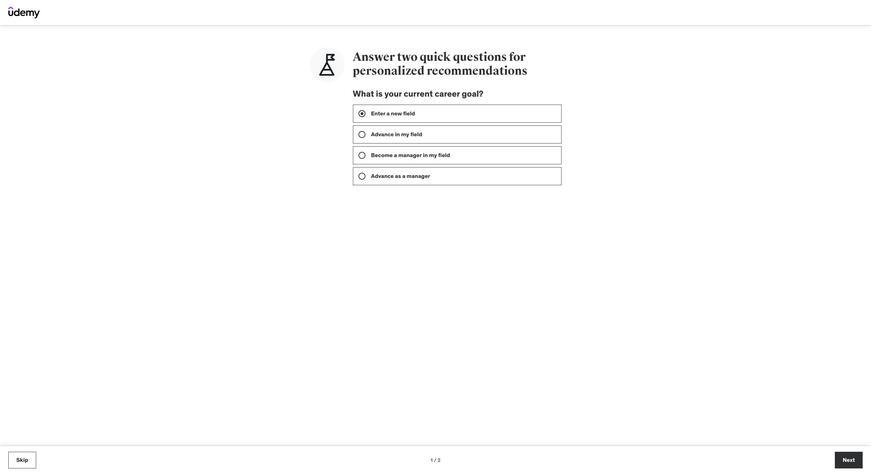 Task type: describe. For each thing, give the bounding box(es) containing it.
what is your current career goal?
[[353, 88, 484, 99]]

1
[[431, 457, 433, 464]]

1 horizontal spatial in
[[423, 152, 428, 159]]

personalized
[[353, 64, 425, 78]]

become a manager in my field
[[371, 152, 450, 159]]

current
[[404, 88, 433, 99]]

1 / 2
[[431, 457, 441, 464]]

new
[[391, 110, 402, 117]]

udemy image
[[8, 7, 40, 18]]

/
[[434, 457, 437, 464]]

1 vertical spatial manager
[[407, 172, 430, 179]]

as
[[395, 172, 401, 179]]

become
[[371, 152, 393, 159]]

advance for advance as a manager
[[371, 172, 394, 179]]

skip link
[[8, 452, 36, 469]]

advance in my field
[[371, 131, 422, 138]]

your
[[385, 88, 402, 99]]

a for become
[[394, 152, 397, 159]]

0 vertical spatial manager
[[398, 152, 422, 159]]

next
[[843, 457, 855, 464]]

advance for advance in my field
[[371, 131, 394, 138]]

career
[[435, 88, 460, 99]]

for
[[509, 50, 526, 64]]

skip
[[16, 457, 28, 464]]



Task type: locate. For each thing, give the bounding box(es) containing it.
answer
[[353, 50, 395, 64]]

next button
[[835, 452, 863, 469]]

advance
[[371, 131, 394, 138], [371, 172, 394, 179]]

in
[[395, 131, 400, 138], [423, 152, 428, 159]]

in down 'new'
[[395, 131, 400, 138]]

0 horizontal spatial in
[[395, 131, 400, 138]]

0 vertical spatial advance
[[371, 131, 394, 138]]

2
[[438, 457, 441, 464]]

1 horizontal spatial my
[[429, 152, 437, 159]]

0 vertical spatial in
[[395, 131, 400, 138]]

2 advance from the top
[[371, 172, 394, 179]]

two
[[397, 50, 418, 64]]

2 vertical spatial a
[[402, 172, 405, 179]]

a right as
[[402, 172, 405, 179]]

1 vertical spatial in
[[423, 152, 428, 159]]

1 horizontal spatial a
[[394, 152, 397, 159]]

advance left as
[[371, 172, 394, 179]]

a right become
[[394, 152, 397, 159]]

advance up become
[[371, 131, 394, 138]]

manager
[[398, 152, 422, 159], [407, 172, 430, 179]]

recommendations
[[427, 64, 528, 78]]

manager up advance as a manager
[[398, 152, 422, 159]]

answer two quick questions for personalized recommendations
[[353, 50, 528, 78]]

quick
[[420, 50, 451, 64]]

questions
[[453, 50, 507, 64]]

what
[[353, 88, 374, 99]]

in up advance as a manager
[[423, 152, 428, 159]]

manager right as
[[407, 172, 430, 179]]

1 vertical spatial my
[[429, 152, 437, 159]]

0 vertical spatial a
[[387, 110, 390, 117]]

enter
[[371, 110, 385, 117]]

1 vertical spatial advance
[[371, 172, 394, 179]]

0 horizontal spatial my
[[401, 131, 409, 138]]

0 vertical spatial field
[[403, 110, 415, 117]]

0 vertical spatial my
[[401, 131, 409, 138]]

enter a new field
[[371, 110, 415, 117]]

2 horizontal spatial a
[[402, 172, 405, 179]]

0 horizontal spatial a
[[387, 110, 390, 117]]

is
[[376, 88, 383, 99]]

field
[[403, 110, 415, 117], [410, 131, 422, 138], [438, 152, 450, 159]]

goal?
[[462, 88, 484, 99]]

field for enter a new field
[[403, 110, 415, 117]]

2 vertical spatial field
[[438, 152, 450, 159]]

advance as a manager
[[371, 172, 430, 179]]

a left 'new'
[[387, 110, 390, 117]]

1 vertical spatial field
[[410, 131, 422, 138]]

my
[[401, 131, 409, 138], [429, 152, 437, 159]]

1 advance from the top
[[371, 131, 394, 138]]

a
[[387, 110, 390, 117], [394, 152, 397, 159], [402, 172, 405, 179]]

1 vertical spatial a
[[394, 152, 397, 159]]

a for enter
[[387, 110, 390, 117]]

field for advance in my field
[[410, 131, 422, 138]]



Task type: vqa. For each thing, say whether or not it's contained in the screenshot.
2
yes



